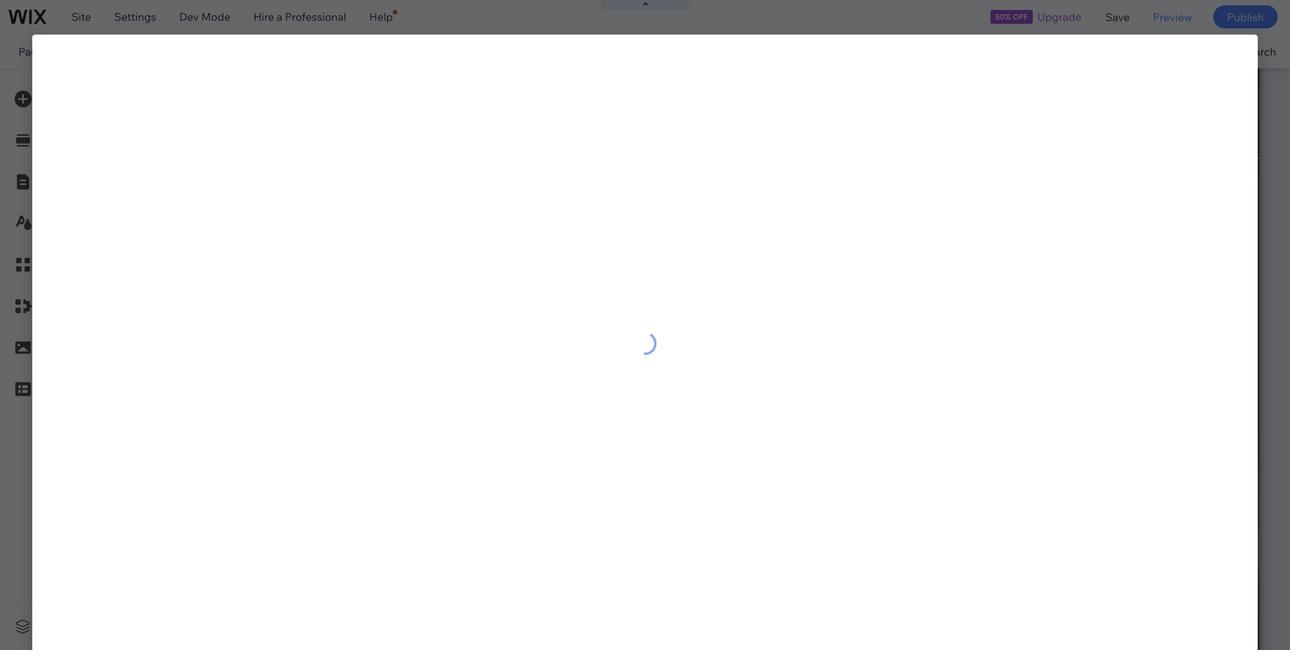 Task type: locate. For each thing, give the bounding box(es) containing it.
help
[[369, 10, 393, 23]]

50%
[[995, 12, 1011, 22]]

off
[[1013, 12, 1028, 22]]

publish button
[[1213, 5, 1278, 28]]

search
[[1241, 45, 1276, 58]]

dev mode
[[179, 10, 230, 23]]

professional
[[285, 10, 346, 23]]

search button
[[1209, 35, 1290, 68]]

mode
[[201, 10, 230, 23]]

upgrade
[[1037, 10, 1082, 23]]

publish
[[1227, 10, 1264, 24]]



Task type: describe. For each thing, give the bounding box(es) containing it.
hire a professional
[[253, 10, 346, 23]]

preview button
[[1141, 0, 1204, 34]]

save
[[1105, 10, 1130, 24]]

preview
[[1153, 10, 1193, 24]]

dev
[[179, 10, 199, 23]]

settings
[[114, 10, 156, 23]]

a
[[277, 10, 283, 23]]

site
[[71, 10, 91, 23]]

50% off
[[995, 12, 1028, 22]]

save button
[[1094, 0, 1141, 34]]

hire
[[253, 10, 274, 23]]



Task type: vqa. For each thing, say whether or not it's contained in the screenshot.
Release Manager
no



